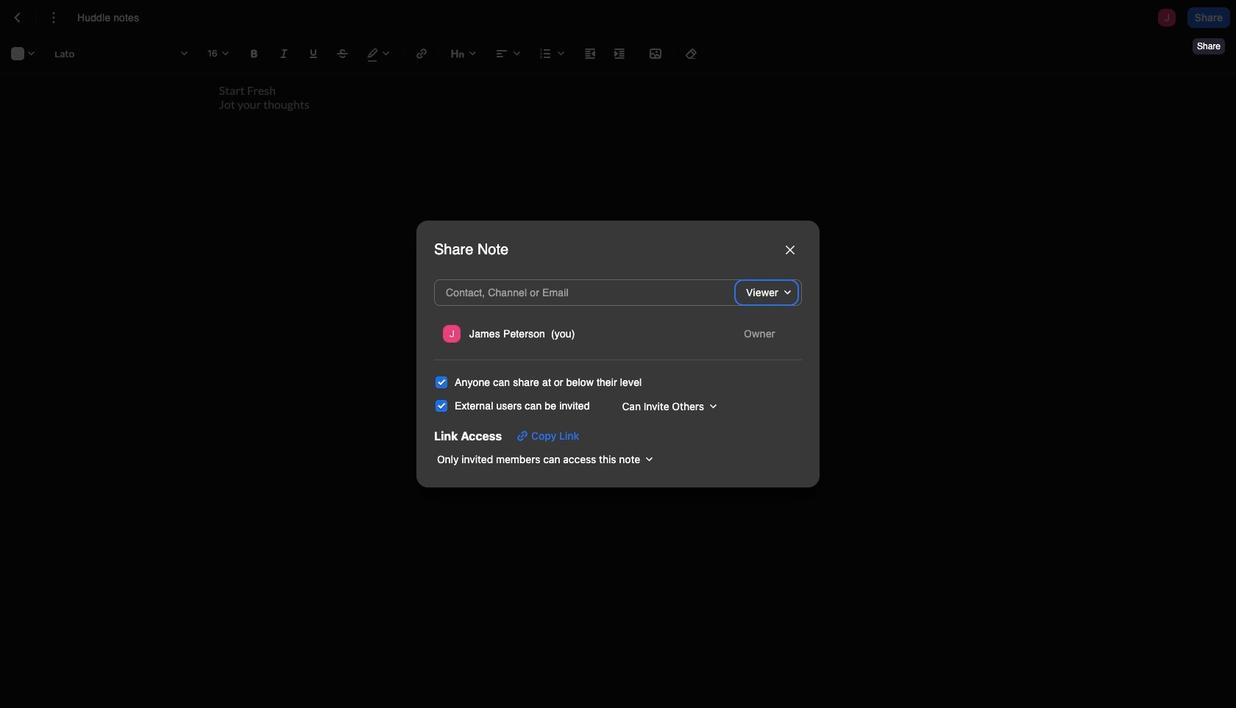 Task type: describe. For each thing, give the bounding box(es) containing it.
menu item for copy link icon
[[440, 321, 797, 348]]

decrease indent image
[[582, 45, 599, 63]]

james peterson image
[[443, 326, 461, 343]]

close image for menu item related to copy link image
[[786, 246, 795, 255]]

insert image image
[[647, 45, 665, 63]]

copy link image
[[514, 427, 532, 445]]

clear style image
[[683, 45, 701, 63]]

italic image
[[275, 45, 293, 63]]

link image
[[413, 45, 431, 63]]

copy link image
[[514, 427, 532, 445]]

Contact, Channel or Email text field
[[443, 283, 705, 304]]

close image for menu item associated with copy link icon
[[786, 246, 795, 255]]

menu item for copy link image
[[440, 321, 797, 348]]

bold image
[[246, 45, 264, 63]]

all notes image
[[9, 9, 27, 27]]



Task type: vqa. For each thing, say whether or not it's contained in the screenshot.
"Meeting."
no



Task type: locate. For each thing, give the bounding box(es) containing it.
strikethrough image
[[334, 45, 352, 63]]

None text field
[[77, 10, 154, 25]]

james peterson image
[[443, 326, 461, 343]]

increase indent image
[[611, 45, 629, 63]]

close image
[[786, 246, 795, 255], [786, 246, 795, 255]]

permission image
[[738, 283, 797, 304], [742, 283, 797, 304], [735, 324, 794, 345], [735, 324, 794, 345]]

underline image
[[305, 45, 322, 63]]

tooltip
[[1192, 28, 1227, 56]]

menu item
[[440, 321, 797, 348], [440, 321, 797, 348]]

None field
[[434, 450, 658, 470]]

dialog
[[417, 221, 820, 488], [417, 221, 820, 488]]



